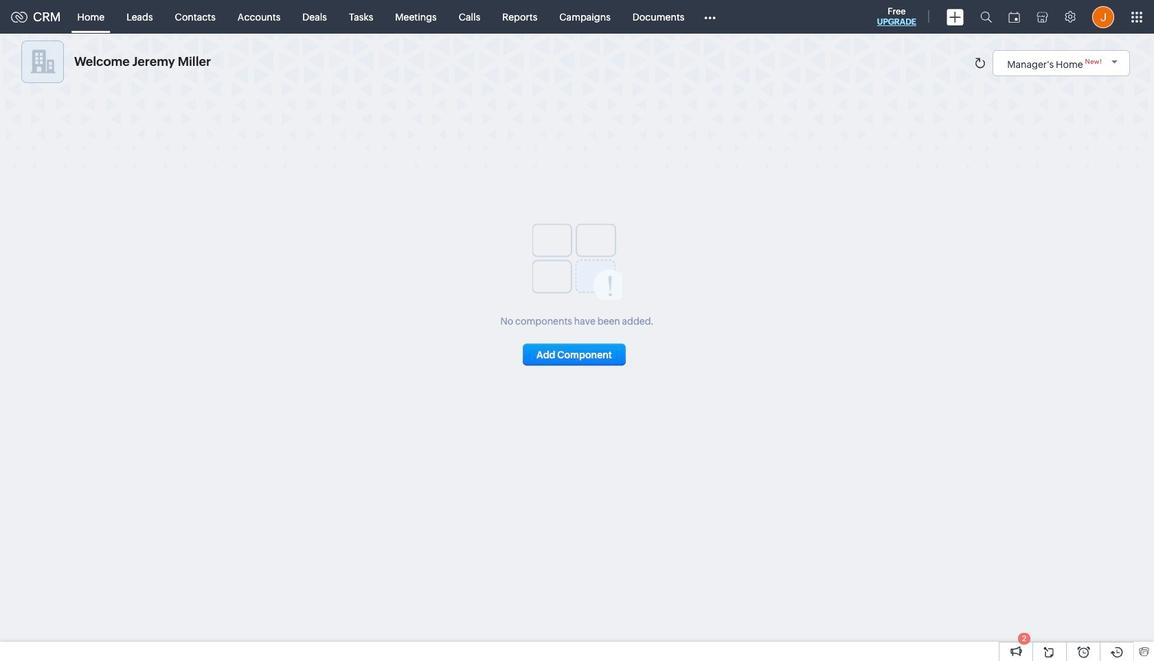 Task type: vqa. For each thing, say whether or not it's contained in the screenshot.
The Users And Control
no



Task type: locate. For each thing, give the bounding box(es) containing it.
logo image
[[11, 11, 27, 22]]

search element
[[973, 0, 1001, 34]]



Task type: describe. For each thing, give the bounding box(es) containing it.
profile image
[[1093, 6, 1115, 28]]

profile element
[[1085, 0, 1123, 33]]

search image
[[981, 11, 993, 23]]

calendar image
[[1009, 11, 1021, 22]]

create menu element
[[939, 0, 973, 33]]

create menu image
[[947, 9, 964, 25]]

Other Modules field
[[696, 6, 726, 28]]



